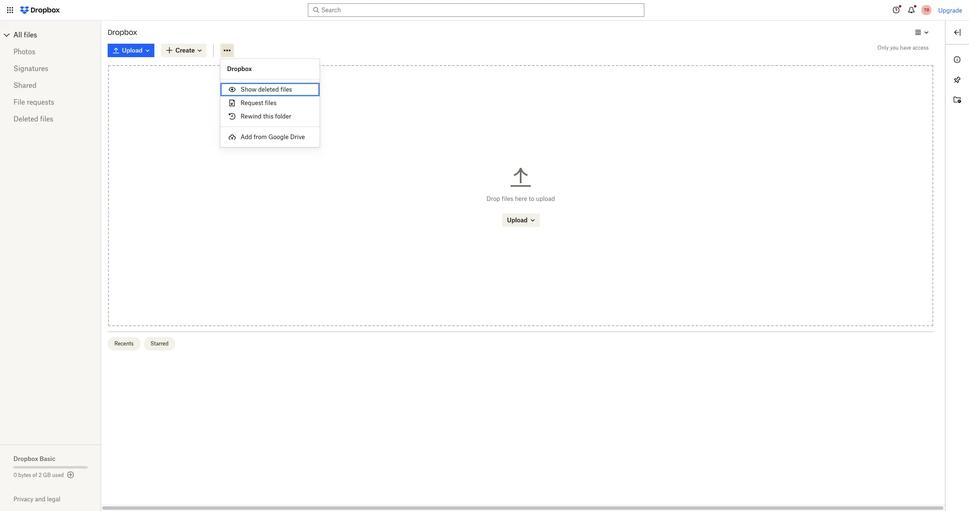 Task type: locate. For each thing, give the bounding box(es) containing it.
dropbox for photos link
[[108, 28, 137, 37]]

starred button
[[144, 337, 175, 351]]

used
[[52, 472, 64, 479]]

files inside deleted files "link"
[[40, 115, 53, 123]]

only you have access
[[878, 45, 929, 51]]

from
[[254, 133, 267, 141]]

here
[[515, 195, 527, 203]]

files down 'show deleted files' menu item
[[265, 99, 277, 106]]

rewind
[[241, 113, 262, 120]]

rewind this folder
[[241, 113, 291, 120]]

1 horizontal spatial dropbox
[[108, 28, 137, 37]]

request files menu item
[[220, 96, 320, 110]]

open information panel image
[[952, 55, 963, 65]]

privacy
[[13, 496, 33, 503]]

files for drop files here to upload
[[502, 195, 513, 203]]

open activity image
[[952, 95, 963, 105]]

1 vertical spatial dropbox
[[227, 65, 252, 72]]

file
[[13, 98, 25, 106]]

privacy and legal link
[[13, 496, 101, 503]]

you
[[890, 45, 899, 51]]

all
[[13, 31, 22, 39]]

add from google drive
[[241, 133, 305, 141]]

files right all
[[24, 31, 37, 39]]

files inside all files link
[[24, 31, 37, 39]]

recents button
[[108, 337, 140, 351]]

files right deleted
[[281, 86, 292, 93]]

open pinned items image
[[952, 75, 963, 85]]

drive
[[290, 133, 305, 141]]

starred
[[150, 341, 169, 347]]

0 vertical spatial dropbox
[[108, 28, 137, 37]]

add from google drive menu item
[[220, 130, 320, 144]]

2 horizontal spatial dropbox
[[227, 65, 252, 72]]

files for all files
[[24, 31, 37, 39]]

show deleted files
[[241, 86, 292, 93]]

basic
[[40, 456, 55, 463]]

photos link
[[13, 43, 88, 60]]

requests
[[27, 98, 54, 106]]

dropbox
[[108, 28, 137, 37], [227, 65, 252, 72], [13, 456, 38, 463]]

0 horizontal spatial dropbox
[[13, 456, 38, 463]]

upgrade link
[[938, 7, 963, 14]]

upgrade
[[938, 7, 963, 14]]

bytes
[[18, 472, 31, 479]]

files for request files
[[265, 99, 277, 106]]

files
[[24, 31, 37, 39], [281, 86, 292, 93], [265, 99, 277, 106], [40, 115, 53, 123], [502, 195, 513, 203]]

dropbox logo - go to the homepage image
[[17, 3, 63, 17]]

shared link
[[13, 77, 88, 94]]

only
[[878, 45, 889, 51]]

all files link
[[13, 28, 101, 42]]

of
[[33, 472, 37, 479]]

show
[[241, 86, 257, 93]]

2
[[39, 472, 42, 479]]

global header element
[[0, 0, 969, 21]]

files down file requests link
[[40, 115, 53, 123]]

file requests
[[13, 98, 54, 106]]

request
[[241, 99, 263, 106]]

shared
[[13, 81, 36, 90]]

files left here
[[502, 195, 513, 203]]

files inside request files 'menu item'
[[265, 99, 277, 106]]



Task type: vqa. For each thing, say whether or not it's contained in the screenshot.
Share Button at the top of page
no



Task type: describe. For each thing, give the bounding box(es) containing it.
0 bytes of 2 gb used
[[13, 472, 64, 479]]

access
[[913, 45, 929, 51]]

deleted files link
[[13, 111, 88, 127]]

show deleted files menu item
[[220, 83, 320, 96]]

google
[[269, 133, 289, 141]]

open details pane image
[[952, 27, 963, 37]]

signatures
[[13, 64, 48, 73]]

to
[[529, 195, 534, 203]]

have
[[900, 45, 911, 51]]

drop files here to upload
[[487, 195, 555, 203]]

drop
[[487, 195, 500, 203]]

this
[[263, 113, 274, 120]]

request files
[[241, 99, 277, 106]]

upload
[[536, 195, 555, 203]]

photos
[[13, 48, 35, 56]]

folder
[[275, 113, 291, 120]]

file requests link
[[13, 94, 88, 111]]

legal
[[47, 496, 60, 503]]

deleted
[[13, 115, 38, 123]]

files inside 'show deleted files' menu item
[[281, 86, 292, 93]]

signatures link
[[13, 60, 88, 77]]

add
[[241, 133, 252, 141]]

and
[[35, 496, 45, 503]]

dropbox for privacy and legal link
[[227, 65, 252, 72]]

deleted files
[[13, 115, 53, 123]]

privacy and legal
[[13, 496, 60, 503]]

get more space image
[[65, 470, 76, 480]]

files for deleted files
[[40, 115, 53, 123]]

0
[[13, 472, 17, 479]]

recents
[[114, 341, 134, 347]]

2 vertical spatial dropbox
[[13, 456, 38, 463]]

all files
[[13, 31, 37, 39]]

dropbox basic
[[13, 456, 55, 463]]

rewind this folder menu item
[[220, 110, 320, 123]]

deleted
[[258, 86, 279, 93]]

gb
[[43, 472, 51, 479]]



